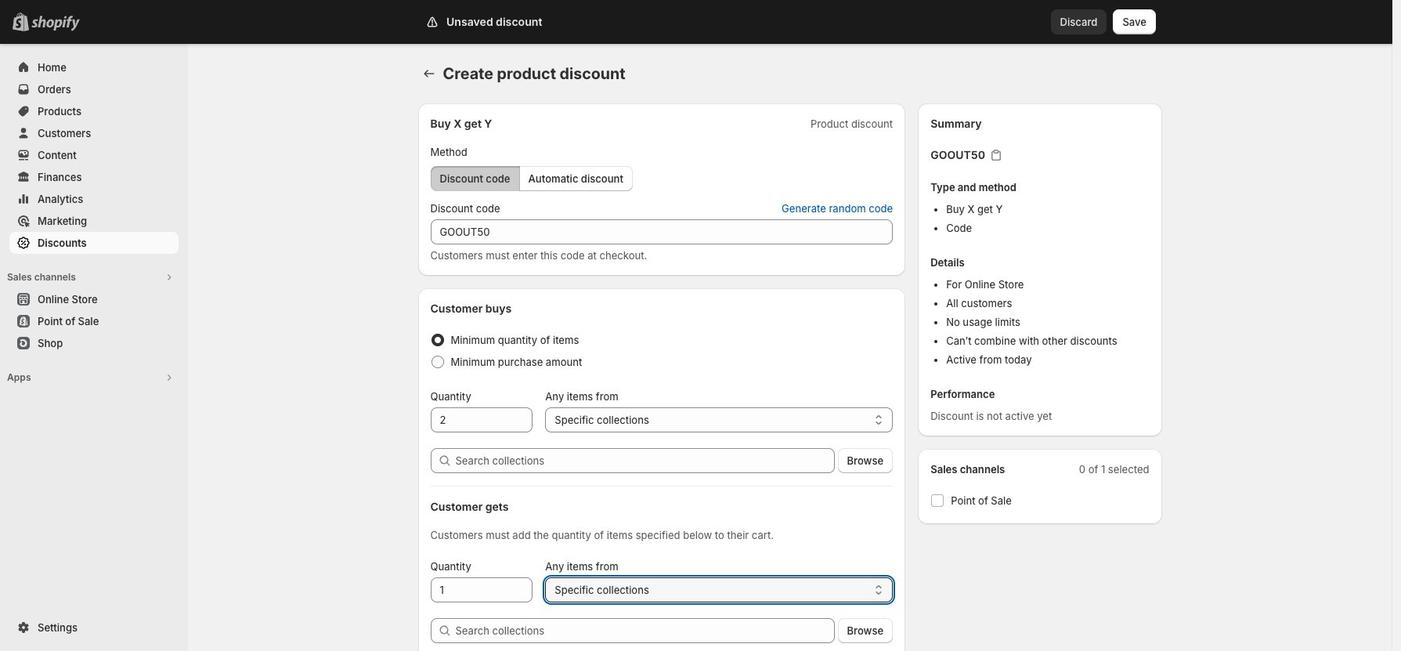 Task type: vqa. For each thing, say whether or not it's contained in the screenshot.
"tab list"
no



Task type: describe. For each thing, give the bounding box(es) containing it.
1 search collections text field from the top
[[456, 448, 835, 473]]



Task type: locate. For each thing, give the bounding box(es) containing it.
shopify image
[[31, 16, 80, 31]]

1 vertical spatial search collections text field
[[456, 618, 835, 643]]

Search collections text field
[[456, 448, 835, 473], [456, 618, 835, 643]]

None text field
[[430, 219, 893, 244], [430, 407, 533, 432], [430, 577, 533, 602], [430, 219, 893, 244], [430, 407, 533, 432], [430, 577, 533, 602]]

0 vertical spatial search collections text field
[[456, 448, 835, 473]]

2 search collections text field from the top
[[456, 618, 835, 643]]



